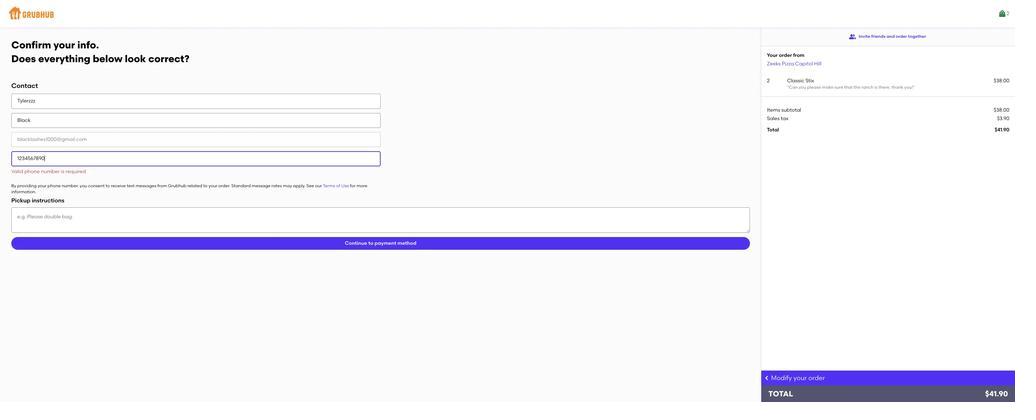 Task type: vqa. For each thing, say whether or not it's contained in the screenshot.
instructions
yes



Task type: describe. For each thing, give the bounding box(es) containing it.
may
[[283, 183, 292, 188]]

0 horizontal spatial is
[[61, 168, 64, 174]]

please
[[807, 85, 821, 90]]

everything
[[38, 53, 90, 65]]

pizza
[[782, 61, 794, 67]]

classic stix
[[787, 78, 814, 84]]

for more information.
[[11, 183, 367, 194]]

together
[[908, 34, 926, 39]]

your left order.
[[208, 183, 217, 188]]

info.
[[77, 39, 99, 51]]

invite
[[859, 34, 870, 39]]

$3.90
[[997, 116, 1009, 122]]

0 vertical spatial total
[[767, 127, 779, 133]]

consent
[[88, 183, 105, 188]]

payment
[[375, 240, 396, 246]]

related
[[187, 183, 202, 188]]

for
[[350, 183, 356, 188]]

0 vertical spatial $41.90
[[995, 127, 1009, 133]]

$38.00 for $38.00 " can you please make sure that the ranch is there, thank you! "
[[994, 78, 1009, 84]]

of
[[336, 183, 340, 188]]

classic
[[787, 78, 804, 84]]

1 horizontal spatial to
[[203, 183, 207, 188]]

0 horizontal spatial from
[[157, 183, 167, 188]]

make
[[822, 85, 833, 90]]

correct?
[[148, 53, 189, 65]]

providing
[[17, 183, 37, 188]]

valid phone number is required alert
[[11, 168, 86, 174]]

order.
[[218, 183, 230, 188]]

message
[[252, 183, 270, 188]]

order inside button
[[896, 34, 907, 39]]

tax
[[781, 116, 788, 122]]

sales tax
[[767, 116, 788, 122]]

below
[[93, 53, 122, 65]]

valid phone number is required
[[11, 168, 86, 174]]

hill
[[814, 61, 821, 67]]

First name text field
[[11, 94, 381, 109]]

2 button
[[998, 7, 1009, 20]]

you!
[[904, 85, 913, 90]]

from inside 'your order from zeeks pizza capitol hill'
[[793, 52, 804, 58]]

valid
[[11, 168, 23, 174]]

thank
[[892, 85, 903, 90]]

confirm your info. does everything below look correct?
[[11, 39, 189, 65]]

contact
[[11, 82, 38, 90]]

information.
[[11, 190, 36, 194]]

apply.
[[293, 183, 305, 188]]

continue to payment method
[[345, 240, 416, 246]]

1 vertical spatial phone
[[48, 183, 61, 188]]

grubhub
[[168, 183, 186, 188]]

1 vertical spatial total
[[768, 389, 793, 398]]

rates
[[271, 183, 282, 188]]

pickup instructions
[[11, 197, 64, 204]]

capitol
[[795, 61, 813, 67]]

2 inside button
[[1007, 11, 1009, 17]]

order inside 'your order from zeeks pizza capitol hill'
[[779, 52, 792, 58]]

items
[[767, 107, 780, 113]]

zeeks
[[767, 61, 781, 67]]

zeeks pizza capitol hill link
[[767, 61, 821, 67]]

subtotal
[[781, 107, 801, 113]]

invite friends and order together button
[[849, 30, 926, 43]]

friends
[[871, 34, 886, 39]]

required
[[66, 168, 86, 174]]

see
[[306, 183, 314, 188]]



Task type: locate. For each thing, give the bounding box(es) containing it.
$41.90
[[995, 127, 1009, 133], [985, 389, 1008, 398]]

Pickup instructions text field
[[11, 208, 750, 233]]

from left grubhub in the left of the page
[[157, 183, 167, 188]]

number,
[[62, 183, 79, 188]]

you inside $38.00 " can you please make sure that the ranch is there, thank you! "
[[799, 85, 806, 90]]

2 horizontal spatial to
[[368, 240, 373, 246]]

$38.00 inside $38.00 " can you please make sure that the ranch is there, thank you! "
[[994, 78, 1009, 84]]

$38.00 " can you please make sure that the ranch is there, thank you! "
[[787, 78, 1009, 90]]

you left consent on the left
[[80, 183, 87, 188]]

0 horizontal spatial you
[[80, 183, 87, 188]]

to right related
[[203, 183, 207, 188]]

your up everything at the top
[[53, 39, 75, 51]]

is right number
[[61, 168, 64, 174]]

1 vertical spatial from
[[157, 183, 167, 188]]

0 vertical spatial 2
[[1007, 11, 1009, 17]]

is
[[875, 85, 878, 90], [61, 168, 64, 174]]

to left receive
[[106, 183, 110, 188]]

the
[[854, 85, 860, 90]]

" right thank
[[913, 85, 915, 90]]

terms
[[323, 183, 335, 188]]

your right modify
[[793, 374, 807, 382]]

to
[[106, 183, 110, 188], [203, 183, 207, 188], [368, 240, 373, 246]]

use
[[341, 183, 349, 188]]

2 " from the left
[[913, 85, 915, 90]]

$38.00 for $38.00
[[994, 107, 1009, 113]]

main navigation navigation
[[0, 0, 1015, 28]]

total down modify
[[768, 389, 793, 398]]

instructions
[[32, 197, 64, 204]]

modify your order
[[771, 374, 825, 382]]

0 vertical spatial you
[[799, 85, 806, 90]]

can
[[789, 85, 798, 90]]

confirm
[[11, 39, 51, 51]]

from up zeeks pizza capitol hill link
[[793, 52, 804, 58]]

1 vertical spatial you
[[80, 183, 87, 188]]

phone right valid
[[24, 168, 40, 174]]

1 horizontal spatial you
[[799, 85, 806, 90]]

Email email field
[[11, 132, 381, 147]]

sure
[[834, 85, 843, 90]]

1 vertical spatial $41.90
[[985, 389, 1008, 398]]

you
[[799, 85, 806, 90], [80, 183, 87, 188]]

method
[[398, 240, 416, 246]]

0 vertical spatial from
[[793, 52, 804, 58]]

0 horizontal spatial to
[[106, 183, 110, 188]]

0 horizontal spatial "
[[787, 85, 789, 90]]

1 horizontal spatial from
[[793, 52, 804, 58]]

our
[[315, 183, 322, 188]]

messages
[[136, 183, 156, 188]]

0 horizontal spatial 2
[[767, 78, 770, 84]]

continue to payment method button
[[11, 237, 750, 250]]

1 vertical spatial 2
[[767, 78, 770, 84]]

terms of use link
[[323, 183, 349, 188]]

0 horizontal spatial phone
[[24, 168, 40, 174]]

2
[[1007, 11, 1009, 17], [767, 78, 770, 84]]

0 vertical spatial order
[[896, 34, 907, 39]]

stix
[[806, 78, 814, 84]]

items subtotal
[[767, 107, 801, 113]]

1 vertical spatial is
[[61, 168, 64, 174]]

does
[[11, 53, 36, 65]]

your
[[53, 39, 75, 51], [38, 183, 47, 188], [208, 183, 217, 188], [793, 374, 807, 382]]

0 horizontal spatial order
[[779, 52, 792, 58]]

1 horizontal spatial is
[[875, 85, 878, 90]]

people icon image
[[849, 33, 856, 40]]

look
[[125, 53, 146, 65]]

to inside button
[[368, 240, 373, 246]]

$38.00
[[994, 78, 1009, 84], [994, 107, 1009, 113]]

from
[[793, 52, 804, 58], [157, 183, 167, 188]]

is inside $38.00 " can you please make sure that the ranch is there, thank you! "
[[875, 85, 878, 90]]

text
[[127, 183, 135, 188]]

standard
[[231, 183, 251, 188]]

"
[[787, 85, 789, 90], [913, 85, 915, 90]]

1 $38.00 from the top
[[994, 78, 1009, 84]]

modify
[[771, 374, 792, 382]]

2 vertical spatial order
[[808, 374, 825, 382]]

0 vertical spatial $38.00
[[994, 78, 1009, 84]]

total down sales
[[767, 127, 779, 133]]

your right "providing"
[[38, 183, 47, 188]]

by
[[11, 183, 16, 188]]

1 horizontal spatial order
[[808, 374, 825, 382]]

your inside confirm your info. does everything below look correct?
[[53, 39, 75, 51]]

1 horizontal spatial 2
[[1007, 11, 1009, 17]]

0 vertical spatial phone
[[24, 168, 40, 174]]

ranch
[[861, 85, 874, 90]]

continue
[[345, 240, 367, 246]]

1 " from the left
[[787, 85, 789, 90]]

2 $38.00 from the top
[[994, 107, 1009, 113]]

number
[[41, 168, 60, 174]]

you down classic stix
[[799, 85, 806, 90]]

more
[[357, 183, 367, 188]]

" down classic
[[787, 85, 789, 90]]

Last name text field
[[11, 113, 381, 128]]

total
[[767, 127, 779, 133], [768, 389, 793, 398]]

by providing your phone number, you consent to receive text messages from grubhub related to your order. standard message rates may apply. see our terms of use
[[11, 183, 349, 188]]

is left there,
[[875, 85, 878, 90]]

1 vertical spatial order
[[779, 52, 792, 58]]

receive
[[111, 183, 126, 188]]

Phone telephone field
[[11, 151, 381, 166]]

svg image
[[764, 375, 770, 381]]

that
[[844, 85, 853, 90]]

phone down number
[[48, 183, 61, 188]]

and
[[887, 34, 895, 39]]

pickup
[[11, 197, 30, 204]]

2 horizontal spatial order
[[896, 34, 907, 39]]

0 vertical spatial is
[[875, 85, 878, 90]]

phone
[[24, 168, 40, 174], [48, 183, 61, 188]]

to left payment
[[368, 240, 373, 246]]

order
[[896, 34, 907, 39], [779, 52, 792, 58], [808, 374, 825, 382]]

1 horizontal spatial phone
[[48, 183, 61, 188]]

1 vertical spatial $38.00
[[994, 107, 1009, 113]]

order right modify
[[808, 374, 825, 382]]

there,
[[879, 85, 890, 90]]

order right and
[[896, 34, 907, 39]]

your order from zeeks pizza capitol hill
[[767, 52, 821, 67]]

1 horizontal spatial "
[[913, 85, 915, 90]]

order up pizza
[[779, 52, 792, 58]]

invite friends and order together
[[859, 34, 926, 39]]

sales
[[767, 116, 780, 122]]

your
[[767, 52, 778, 58]]



